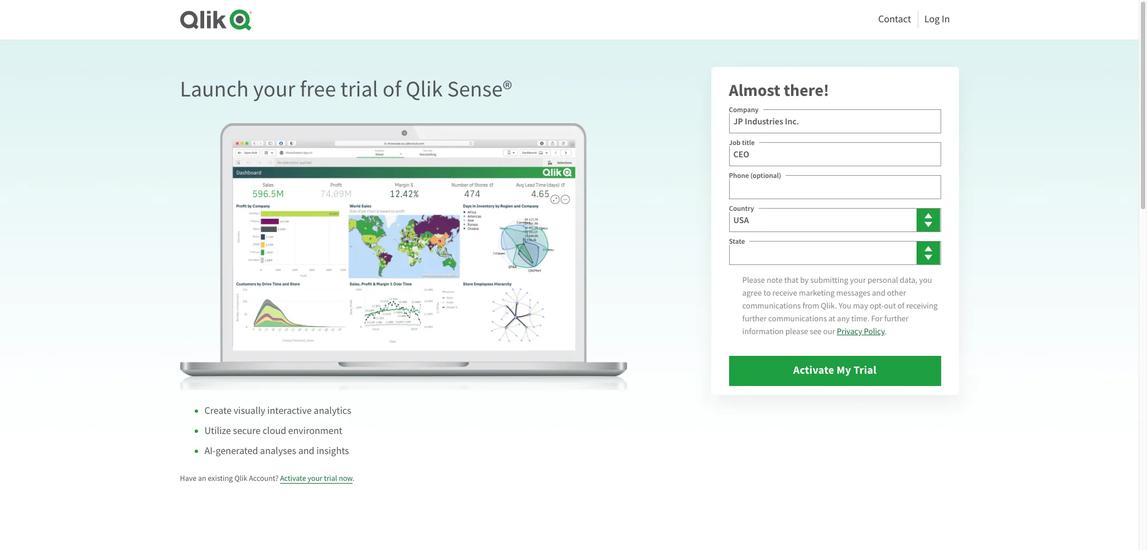 Task type: locate. For each thing, give the bounding box(es) containing it.
note
[[767, 275, 783, 286]]

1 horizontal spatial qlik
[[406, 75, 443, 103]]

your left free
[[253, 75, 295, 103]]

communications up "please"
[[768, 313, 827, 324]]

0 vertical spatial and
[[872, 287, 886, 299]]

1 vertical spatial qlik
[[234, 473, 247, 483]]

log
[[925, 13, 940, 26]]

2 horizontal spatial your
[[850, 275, 866, 286]]

your up messages on the bottom right of page
[[850, 275, 866, 286]]

0 horizontal spatial trial
[[324, 473, 337, 483]]

communications down to
[[742, 300, 801, 311]]

other
[[887, 287, 906, 299]]

you
[[839, 300, 851, 311]]

title
[[742, 138, 755, 147]]

to
[[764, 287, 771, 299]]

almost
[[729, 79, 780, 102]]

1 horizontal spatial further
[[884, 313, 909, 324]]

0 horizontal spatial further
[[742, 313, 767, 324]]

0 horizontal spatial .
[[353, 473, 354, 483]]

2 further from the left
[[884, 313, 909, 324]]

receive
[[772, 287, 797, 299]]

and inside please note that by submitting your personal data, you agree to receive marketing messages and other communications from qlik. you may opt-out of receiving further communications at any time. for further information please see our
[[872, 287, 886, 299]]

Phone (optional) text field
[[729, 175, 941, 199]]

None submit
[[729, 356, 941, 386]]

your right activate
[[308, 473, 322, 483]]

agree
[[742, 287, 762, 299]]

existing
[[208, 473, 233, 483]]

you
[[919, 275, 932, 286]]

cloud
[[263, 425, 286, 437]]

please
[[785, 326, 808, 337]]

further down "out"
[[884, 313, 909, 324]]

go to the home page. image
[[180, 9, 251, 31]]

please note that by submitting your personal data, you agree to receive marketing messages and other communications from qlik. you may opt-out of receiving further communications at any time. for further information please see our
[[742, 275, 938, 337]]

log in link
[[925, 10, 950, 28]]

qlik
[[406, 75, 443, 103], [234, 473, 247, 483]]

of
[[383, 75, 401, 103], [898, 300, 905, 311]]

for
[[871, 313, 883, 324]]

0 vertical spatial trial
[[340, 75, 378, 103]]

phone (optional)
[[729, 171, 781, 180]]

and up opt-
[[872, 287, 886, 299]]

1 vertical spatial and
[[298, 445, 314, 458]]

see
[[810, 326, 822, 337]]

from
[[803, 300, 819, 311]]

trial
[[340, 75, 378, 103], [324, 473, 337, 483]]

launch your free trial of qlik sense®
[[180, 75, 512, 103]]

any
[[837, 313, 850, 324]]

.
[[885, 326, 887, 337], [353, 473, 354, 483]]

our
[[823, 326, 835, 337]]

Job title text field
[[729, 142, 941, 166]]

1 vertical spatial communications
[[768, 313, 827, 324]]

policy
[[864, 326, 885, 337]]

insights
[[316, 445, 349, 458]]

in
[[942, 13, 950, 26]]

and down environment
[[298, 445, 314, 458]]

communications
[[742, 300, 801, 311], [768, 313, 827, 324]]

qlik left sense®
[[406, 75, 443, 103]]

1 horizontal spatial and
[[872, 287, 886, 299]]

1 further from the left
[[742, 313, 767, 324]]

qlik right existing
[[234, 473, 247, 483]]

of inside please note that by submitting your personal data, you agree to receive marketing messages and other communications from qlik. you may opt-out of receiving further communications at any time. for further information please see our
[[898, 300, 905, 311]]

1 horizontal spatial your
[[308, 473, 322, 483]]

free
[[300, 75, 336, 103]]

0 vertical spatial .
[[885, 326, 887, 337]]

qlik.
[[821, 300, 837, 311]]

1 vertical spatial trial
[[324, 473, 337, 483]]

1 vertical spatial your
[[850, 275, 866, 286]]

your inside please note that by submitting your personal data, you agree to receive marketing messages and other communications from qlik. you may opt-out of receiving further communications at any time. for further information please see our
[[850, 275, 866, 286]]

0 vertical spatial your
[[253, 75, 295, 103]]

0 horizontal spatial of
[[383, 75, 401, 103]]

further up information
[[742, 313, 767, 324]]

have
[[180, 473, 196, 483]]

1 vertical spatial of
[[898, 300, 905, 311]]

further
[[742, 313, 767, 324], [884, 313, 909, 324]]

activate your trial now link
[[280, 473, 353, 484]]

your
[[253, 75, 295, 103], [850, 275, 866, 286], [308, 473, 322, 483]]

job
[[729, 138, 741, 147]]

1 horizontal spatial of
[[898, 300, 905, 311]]

privacy
[[837, 326, 862, 337]]

utilize secure cloud environment
[[204, 425, 342, 437]]

environment
[[288, 425, 342, 437]]

trial left now
[[324, 473, 337, 483]]

trial right free
[[340, 75, 378, 103]]

privacy policy link
[[837, 326, 885, 337]]

and
[[872, 287, 886, 299], [298, 445, 314, 458]]



Task type: describe. For each thing, give the bounding box(es) containing it.
job title
[[729, 138, 755, 147]]

personal
[[868, 275, 898, 286]]

visually
[[234, 405, 265, 417]]

interactive
[[267, 405, 312, 417]]

analytics
[[314, 405, 351, 417]]

that
[[784, 275, 799, 286]]

ai-generated analyses and insights
[[204, 445, 349, 458]]

ai-
[[204, 445, 216, 458]]

utilize
[[204, 425, 231, 437]]

create
[[204, 405, 232, 417]]

receiving
[[906, 300, 938, 311]]

data,
[[900, 275, 918, 286]]

company
[[729, 105, 759, 114]]

marketing
[[799, 287, 835, 299]]

analyses
[[260, 445, 296, 458]]

create visually interactive analytics
[[204, 405, 351, 417]]

privacy policy .
[[837, 326, 887, 337]]

by
[[800, 275, 809, 286]]

(optional)
[[750, 171, 781, 180]]

time.
[[852, 313, 870, 324]]

0 vertical spatial of
[[383, 75, 401, 103]]

state
[[729, 237, 745, 246]]

contact link
[[878, 10, 911, 28]]

0 horizontal spatial and
[[298, 445, 314, 458]]

activate
[[280, 473, 306, 483]]

1 horizontal spatial .
[[885, 326, 887, 337]]

opt-
[[870, 300, 884, 311]]

contact
[[878, 13, 911, 26]]

messages
[[836, 287, 870, 299]]

country
[[729, 204, 754, 213]]

1 vertical spatial .
[[353, 473, 354, 483]]

now
[[339, 473, 353, 483]]

at
[[829, 313, 835, 324]]

out
[[884, 300, 896, 311]]

secure
[[233, 425, 261, 437]]

0 vertical spatial qlik
[[406, 75, 443, 103]]

may
[[853, 300, 868, 311]]

generated
[[216, 445, 258, 458]]

0 horizontal spatial qlik
[[234, 473, 247, 483]]

Company text field
[[729, 109, 941, 133]]

2 vertical spatial your
[[308, 473, 322, 483]]

an
[[198, 473, 206, 483]]

log in
[[925, 13, 950, 26]]

submitting
[[810, 275, 848, 286]]

sense®
[[447, 75, 512, 103]]

please
[[742, 275, 765, 286]]

0 vertical spatial communications
[[742, 300, 801, 311]]

phone
[[729, 171, 749, 180]]

launch
[[180, 75, 249, 103]]

1 horizontal spatial trial
[[340, 75, 378, 103]]

there!
[[784, 79, 829, 102]]

information
[[742, 326, 784, 337]]

almost there!
[[729, 79, 829, 102]]

account?
[[249, 473, 279, 483]]

0 horizontal spatial your
[[253, 75, 295, 103]]

have an existing qlik account? activate your trial now .
[[180, 473, 354, 483]]



Task type: vqa. For each thing, say whether or not it's contained in the screenshot.
Create Visually Interactive Analytics
yes



